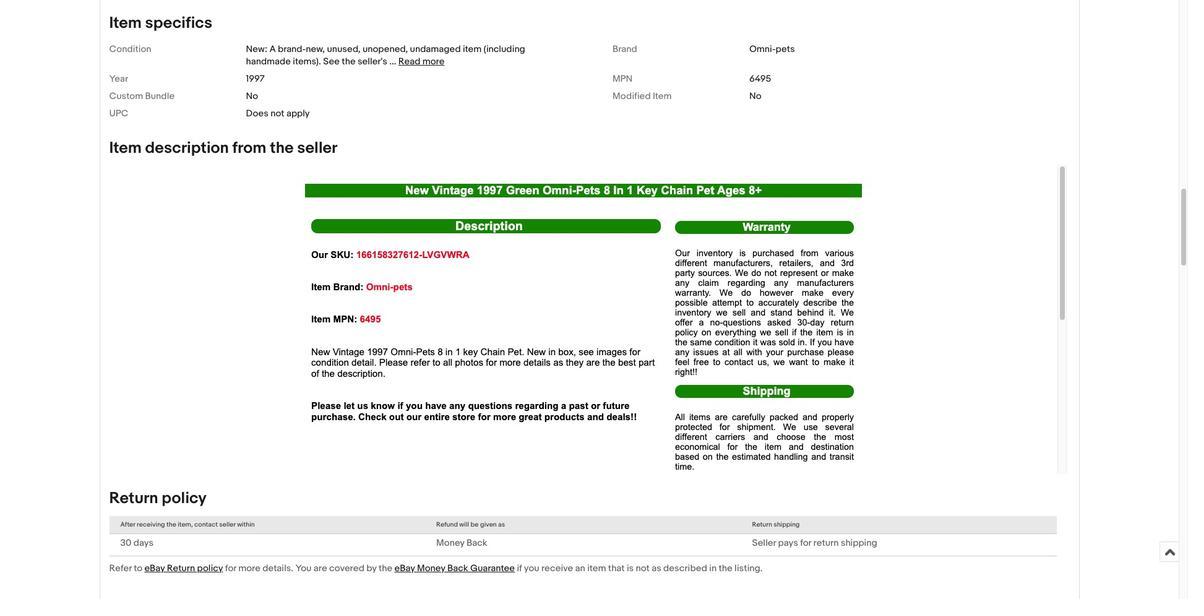 Task type: vqa. For each thing, say whether or not it's contained in the screenshot.
top Not
yes



Task type: locate. For each thing, give the bounding box(es) containing it.
handmade
[[246, 55, 291, 67]]

back down money back
[[447, 563, 468, 574]]

1 horizontal spatial more
[[423, 55, 445, 67]]

does not apply
[[246, 107, 310, 119]]

1 horizontal spatial no
[[750, 90, 762, 102]]

0 vertical spatial item
[[109, 13, 142, 33]]

money down money back
[[417, 563, 445, 574]]

unused,
[[327, 43, 361, 55]]

item down upc
[[109, 138, 142, 158]]

money back
[[436, 537, 488, 549]]

1 vertical spatial seller
[[219, 520, 236, 528]]

0 vertical spatial more
[[423, 55, 445, 67]]

1 vertical spatial more
[[238, 563, 261, 574]]

receiving
[[137, 520, 165, 528]]

0 vertical spatial as
[[498, 520, 505, 528]]

after
[[120, 520, 135, 528]]

0 vertical spatial seller
[[297, 138, 338, 158]]

seller
[[752, 537, 776, 549]]

not right does
[[271, 107, 284, 119]]

new,
[[306, 43, 325, 55]]

return for return policy
[[109, 489, 158, 508]]

guarantee
[[470, 563, 515, 574]]

back
[[467, 537, 488, 549], [447, 563, 468, 574]]

item right modified on the top right of page
[[653, 90, 672, 102]]

1 horizontal spatial not
[[636, 563, 650, 574]]

a
[[270, 43, 276, 55]]

return up the seller
[[752, 520, 772, 528]]

brand
[[613, 43, 637, 55]]

see
[[323, 55, 340, 67]]

new:
[[246, 43, 267, 55]]

are
[[314, 563, 327, 574]]

1 vertical spatial policy
[[197, 563, 223, 574]]

no
[[246, 90, 258, 102], [750, 90, 762, 102]]

item left (including
[[463, 43, 482, 55]]

for
[[800, 537, 812, 549], [225, 563, 236, 574]]

pays
[[778, 537, 798, 549]]

money down refund
[[436, 537, 465, 549]]

read
[[399, 55, 421, 67]]

item inside new: a brand-new, unused, unopened, undamaged item (including handmade items). see the seller's ...
[[463, 43, 482, 55]]

ebay
[[144, 563, 165, 574], [395, 563, 415, 574]]

seller
[[297, 138, 338, 158], [219, 520, 236, 528]]

ebay money back guarantee link
[[395, 563, 515, 574]]

0 vertical spatial money
[[436, 537, 465, 549]]

1 horizontal spatial as
[[652, 563, 662, 574]]

return up after
[[109, 489, 158, 508]]

1 vertical spatial item
[[588, 563, 606, 574]]

back down the be
[[467, 537, 488, 549]]

seller's
[[358, 55, 387, 67]]

item up condition
[[109, 13, 142, 33]]

the
[[342, 55, 356, 67], [270, 138, 294, 158], [167, 520, 176, 528], [379, 563, 393, 574], [719, 563, 733, 574]]

item right the "an"
[[588, 563, 606, 574]]

listing.
[[735, 563, 763, 574]]

more
[[423, 55, 445, 67], [238, 563, 261, 574]]

item specifics
[[109, 13, 212, 33]]

policy up item,
[[162, 489, 207, 508]]

not right is
[[636, 563, 650, 574]]

1997
[[246, 73, 265, 85]]

6495
[[750, 73, 771, 85]]

1 vertical spatial return
[[752, 520, 772, 528]]

an
[[575, 563, 585, 574]]

unopened,
[[363, 43, 408, 55]]

for right pays
[[800, 537, 812, 549]]

item
[[109, 13, 142, 33], [653, 90, 672, 102], [109, 138, 142, 158]]

item
[[463, 43, 482, 55], [588, 563, 606, 574]]

more down undamaged on the top left of page
[[423, 55, 445, 67]]

0 horizontal spatial seller
[[219, 520, 236, 528]]

item,
[[178, 520, 193, 528]]

for right ebay return policy link
[[225, 563, 236, 574]]

return right to
[[167, 563, 195, 574]]

more left details.
[[238, 563, 261, 574]]

1 vertical spatial as
[[652, 563, 662, 574]]

1 no from the left
[[246, 90, 258, 102]]

modified
[[613, 90, 651, 102]]

1 horizontal spatial ebay
[[395, 563, 415, 574]]

given
[[480, 520, 497, 528]]

0 horizontal spatial ebay
[[144, 563, 165, 574]]

as right given
[[498, 520, 505, 528]]

money
[[436, 537, 465, 549], [417, 563, 445, 574]]

shipping right return
[[841, 537, 878, 549]]

read more button
[[399, 55, 445, 67]]

2 vertical spatial return
[[167, 563, 195, 574]]

the down unused, at the top left of the page
[[342, 55, 356, 67]]

0 vertical spatial shipping
[[774, 520, 800, 528]]

1 vertical spatial not
[[636, 563, 650, 574]]

days
[[134, 537, 154, 549]]

after receiving the item, contact seller within
[[120, 520, 255, 528]]

2 ebay from the left
[[395, 563, 415, 574]]

not
[[271, 107, 284, 119], [636, 563, 650, 574]]

no for modified item
[[750, 90, 762, 102]]

policy down contact at the left bottom of page
[[197, 563, 223, 574]]

0 horizontal spatial no
[[246, 90, 258, 102]]

0 horizontal spatial return
[[109, 489, 158, 508]]

policy
[[162, 489, 207, 508], [197, 563, 223, 574]]

0 vertical spatial for
[[800, 537, 812, 549]]

1 vertical spatial money
[[417, 563, 445, 574]]

mpn
[[613, 73, 633, 85]]

1 horizontal spatial return
[[167, 563, 195, 574]]

0 vertical spatial item
[[463, 43, 482, 55]]

the right the by
[[379, 563, 393, 574]]

as right is
[[652, 563, 662, 574]]

1 horizontal spatial shipping
[[841, 537, 878, 549]]

return
[[109, 489, 158, 508], [752, 520, 772, 528], [167, 563, 195, 574]]

specifics
[[145, 13, 212, 33]]

0 horizontal spatial item
[[463, 43, 482, 55]]

0 vertical spatial return
[[109, 489, 158, 508]]

ebay right the by
[[395, 563, 415, 574]]

omni-
[[750, 43, 776, 55]]

1 horizontal spatial seller
[[297, 138, 338, 158]]

refer
[[109, 563, 132, 574]]

2 vertical spatial item
[[109, 138, 142, 158]]

shipping
[[774, 520, 800, 528], [841, 537, 878, 549]]

1 horizontal spatial item
[[588, 563, 606, 574]]

no down 1997
[[246, 90, 258, 102]]

pets
[[776, 43, 795, 55]]

in
[[710, 563, 717, 574]]

as
[[498, 520, 505, 528], [652, 563, 662, 574]]

2 horizontal spatial return
[[752, 520, 772, 528]]

0 horizontal spatial for
[[225, 563, 236, 574]]

seller left within
[[219, 520, 236, 528]]

0 horizontal spatial not
[[271, 107, 284, 119]]

0 vertical spatial policy
[[162, 489, 207, 508]]

no down 6495
[[750, 90, 762, 102]]

shipping up pays
[[774, 520, 800, 528]]

1 horizontal spatial for
[[800, 537, 812, 549]]

upc
[[109, 107, 128, 119]]

ebay right to
[[144, 563, 165, 574]]

seller down apply
[[297, 138, 338, 158]]

30
[[120, 537, 132, 549]]

read more
[[399, 55, 445, 67]]

2 no from the left
[[750, 90, 762, 102]]



Task type: describe. For each thing, give the bounding box(es) containing it.
the right from in the top left of the page
[[270, 138, 294, 158]]

you
[[524, 563, 539, 574]]

no for custom bundle
[[246, 90, 258, 102]]

refund
[[436, 520, 458, 528]]

seller pays for return shipping
[[752, 537, 878, 549]]

brand-
[[278, 43, 306, 55]]

omni-pets
[[750, 43, 795, 55]]

contact
[[194, 520, 218, 528]]

the left item,
[[167, 520, 176, 528]]

0 vertical spatial not
[[271, 107, 284, 119]]

you
[[296, 563, 312, 574]]

(including
[[484, 43, 525, 55]]

1 vertical spatial item
[[653, 90, 672, 102]]

description
[[145, 138, 229, 158]]

be
[[471, 520, 479, 528]]

30 days
[[120, 537, 154, 549]]

does
[[246, 107, 269, 119]]

refer to ebay return policy for more details. you are covered by the ebay money back guarantee if you receive an item that is not as described in the listing.
[[109, 563, 763, 574]]

return for return shipping
[[752, 520, 772, 528]]

item description from the seller
[[109, 138, 338, 158]]

1 vertical spatial shipping
[[841, 537, 878, 549]]

by
[[367, 563, 377, 574]]

1 ebay from the left
[[144, 563, 165, 574]]

1 vertical spatial back
[[447, 563, 468, 574]]

details.
[[263, 563, 293, 574]]

0 horizontal spatial shipping
[[774, 520, 800, 528]]

apply
[[287, 107, 310, 119]]

items).
[[293, 55, 321, 67]]

item for item description from the seller
[[109, 138, 142, 158]]

...
[[389, 55, 396, 67]]

receive
[[542, 563, 573, 574]]

0 vertical spatial back
[[467, 537, 488, 549]]

within
[[237, 520, 255, 528]]

modified item
[[613, 90, 672, 102]]

0 horizontal spatial more
[[238, 563, 261, 574]]

bundle
[[145, 90, 175, 102]]

1 vertical spatial for
[[225, 563, 236, 574]]

ebay return policy link
[[144, 563, 223, 574]]

the right in
[[719, 563, 733, 574]]

condition
[[109, 43, 151, 55]]

from
[[232, 138, 266, 158]]

the inside new: a brand-new, unused, unopened, undamaged item (including handmade items). see the seller's ...
[[342, 55, 356, 67]]

return
[[814, 537, 839, 549]]

will
[[460, 520, 469, 528]]

described
[[664, 563, 707, 574]]

is
[[627, 563, 634, 574]]

custom
[[109, 90, 143, 102]]

0 horizontal spatial as
[[498, 520, 505, 528]]

year
[[109, 73, 128, 85]]

to
[[134, 563, 142, 574]]

item for item specifics
[[109, 13, 142, 33]]

new: a brand-new, unused, unopened, undamaged item (including handmade items). see the seller's ...
[[246, 43, 525, 67]]

return shipping
[[752, 520, 800, 528]]

custom bundle
[[109, 90, 175, 102]]

undamaged
[[410, 43, 461, 55]]

covered
[[329, 563, 364, 574]]

refund will be given as
[[436, 520, 505, 528]]

if
[[517, 563, 522, 574]]

that
[[608, 563, 625, 574]]

return policy
[[109, 489, 207, 508]]



